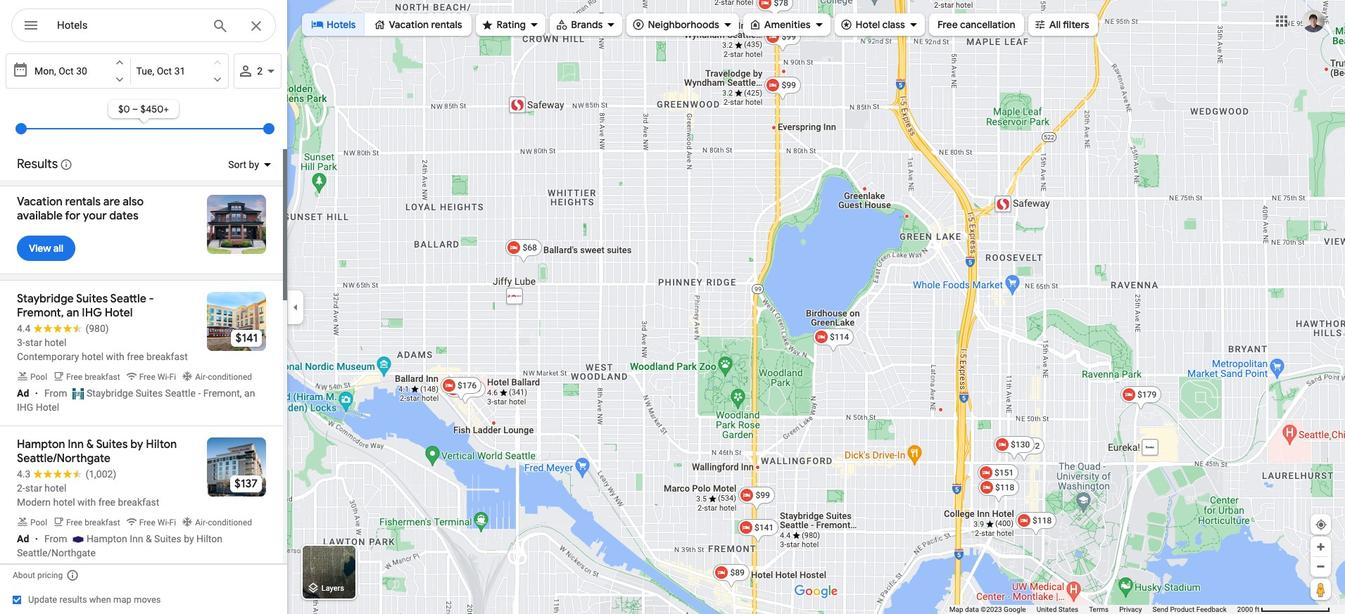 Task type: describe. For each thing, give the bounding box(es) containing it.

[[481, 17, 494, 32]]

states
[[1059, 606, 1079, 614]]


[[374, 17, 386, 32]]

data
[[965, 606, 979, 614]]

oct for 31
[[157, 65, 172, 77]]

monday, october 30 to tuesday, october 31 group
[[6, 54, 229, 89]]

set check in one day later image
[[113, 73, 126, 86]]


[[841, 17, 853, 32]]

also
[[123, 195, 144, 209]]

sort by button
[[220, 149, 279, 180]]

brands
[[571, 18, 603, 31]]

free cancellation
[[938, 18, 1016, 31]]

2000
[[1238, 606, 1254, 614]]

map
[[113, 595, 132, 606]]

tue,
[[136, 65, 154, 77]]

when
[[89, 595, 111, 606]]

$0 – $450+
[[118, 103, 169, 115]]

view all button
[[17, 232, 75, 265]]

results main content
[[0, 51, 287, 615]]

toggle lodging type option group
[[302, 13, 472, 36]]

hotel
[[856, 18, 880, 31]]

send
[[1153, 606, 1169, 614]]

collapse side panel image
[[288, 300, 304, 315]]

30
[[76, 65, 87, 77]]

set check out one day later image
[[211, 73, 224, 86]]

send product feedback button
[[1153, 606, 1227, 615]]

 hotels
[[311, 17, 356, 32]]

results
[[17, 156, 58, 173]]

feedback
[[1197, 606, 1227, 614]]

 search field
[[11, 8, 276, 45]]

about pricing
[[13, 571, 63, 581]]

amenities button
[[743, 9, 831, 40]]

zoom in image
[[1316, 542, 1327, 553]]

about pricing image
[[66, 570, 79, 582]]

 button
[[11, 8, 51, 45]]

neighborhoods button
[[627, 9, 739, 40]]

about
[[13, 571, 35, 581]]

Vacation rentals radio
[[365, 13, 472, 36]]

rentals inside the vacation rentals are also available for your dates
[[65, 195, 101, 209]]

for
[[65, 209, 80, 223]]

sort by
[[228, 159, 259, 170]]

2
[[257, 65, 263, 77]]

©2023
[[981, 606, 1002, 614]]

mon, oct 30
[[35, 65, 87, 77]]

Hotels radio
[[302, 13, 365, 36]]

map
[[950, 606, 964, 614]]

view
[[29, 242, 51, 255]]


[[1034, 17, 1047, 32]]

2000 ft button
[[1238, 606, 1331, 614]]

google account: nolan park  
(nolan.park@adept.ai) image
[[1303, 10, 1325, 32]]

amenities
[[765, 18, 811, 31]]

google maps element
[[0, 0, 1346, 615]]

$0
[[118, 103, 130, 115]]

united
[[1037, 606, 1057, 614]]

google
[[1004, 606, 1026, 614]]

all
[[1050, 18, 1061, 31]]

united states button
[[1037, 606, 1079, 615]]

your
[[83, 209, 107, 223]]



Task type: vqa. For each thing, say whether or not it's contained in the screenshot.
middle claiborne
no



Task type: locate. For each thing, give the bounding box(es) containing it.
mon,
[[35, 65, 56, 77]]

layers
[[322, 585, 344, 594]]

0 horizontal spatial rentals
[[65, 195, 101, 209]]

 vacation rentals
[[374, 17, 462, 32]]

by
[[249, 159, 259, 170]]

update results when map moves
[[28, 595, 161, 606]]

vacation left the for
[[17, 195, 63, 209]]

moves
[[134, 595, 161, 606]]

 hotel class
[[841, 17, 905, 32]]

$450+
[[140, 103, 169, 115]]

all
[[53, 242, 63, 255]]

sort
[[228, 159, 247, 170]]

1 horizontal spatial vacation
[[389, 18, 429, 31]]

oct left 30
[[59, 65, 74, 77]]

2000 ft
[[1238, 606, 1260, 614]]

neighborhoods
[[648, 18, 720, 31]]

terms
[[1089, 606, 1109, 614]]

 all filters
[[1034, 17, 1090, 32]]

31
[[174, 65, 185, 77]]

map data ©2023 google
[[950, 606, 1026, 614]]

set check out one day earlier image
[[211, 56, 224, 69]]

privacy
[[1120, 606, 1143, 614]]

results
[[59, 595, 87, 606]]

vacation right  on the top of page
[[389, 18, 429, 31]]


[[311, 17, 324, 32]]

 rating
[[481, 17, 526, 32]]

rating
[[497, 18, 526, 31]]

1 horizontal spatial oct
[[157, 65, 172, 77]]

none field inside hotels "field"
[[57, 17, 201, 34]]

dates
[[109, 209, 139, 223]]

2 button
[[234, 54, 282, 89]]

rentals
[[431, 18, 462, 31], [65, 195, 101, 209]]

class
[[883, 18, 905, 31]]

brands button
[[550, 9, 623, 40]]

send product feedback
[[1153, 606, 1227, 614]]

0 vertical spatial vacation
[[389, 18, 429, 31]]

None field
[[57, 17, 201, 34]]

price per night region
[[6, 89, 282, 149]]

terms button
[[1089, 606, 1109, 615]]

Update results when map moves checkbox
[[13, 592, 161, 609]]

product
[[1171, 606, 1195, 614]]

0 horizontal spatial oct
[[59, 65, 74, 77]]

vacation inside  vacation rentals
[[389, 18, 429, 31]]

2 oct from the left
[[157, 65, 172, 77]]

1 horizontal spatial rentals
[[431, 18, 462, 31]]

update
[[28, 595, 57, 606]]

footer
[[950, 606, 1238, 615]]

set check in one day earlier image
[[113, 56, 126, 69]]

zoom out image
[[1316, 562, 1327, 572]]

rentals left the 
[[431, 18, 462, 31]]

united states
[[1037, 606, 1079, 614]]

1 oct from the left
[[59, 65, 74, 77]]

–
[[132, 103, 138, 115]]

hotels
[[327, 18, 356, 31]]

filters
[[1063, 18, 1090, 31]]

1 vertical spatial rentals
[[65, 195, 101, 209]]

1 vertical spatial vacation
[[17, 195, 63, 209]]

0 horizontal spatial vacation
[[17, 195, 63, 209]]

vacation rentals are also available for your dates
[[17, 195, 144, 223]]

free
[[938, 18, 958, 31]]

rentals left are
[[65, 195, 101, 209]]

show street view coverage image
[[1311, 580, 1332, 601]]

footer inside google maps element
[[950, 606, 1238, 615]]

pricing
[[37, 571, 63, 581]]

results for hotels feed
[[0, 148, 287, 575]]

footer containing map data ©2023 google
[[950, 606, 1238, 615]]

vacation inside the vacation rentals are also available for your dates
[[17, 195, 63, 209]]

Hotels field
[[11, 8, 276, 43]]

view all
[[29, 242, 63, 255]]

show your location image
[[1315, 519, 1328, 532]]

ft
[[1255, 606, 1260, 614]]

0 vertical spatial rentals
[[431, 18, 462, 31]]

rentals inside  vacation rentals
[[431, 18, 462, 31]]

oct for 30
[[59, 65, 74, 77]]

cancellation
[[960, 18, 1016, 31]]

privacy button
[[1120, 606, 1143, 615]]

available
[[17, 209, 63, 223]]

oct left 31
[[157, 65, 172, 77]]

are
[[103, 195, 120, 209]]

vacation
[[389, 18, 429, 31], [17, 195, 63, 209]]


[[23, 15, 39, 35]]

free cancellation button
[[929, 9, 1024, 40]]

oct
[[59, 65, 74, 77], [157, 65, 172, 77]]

tue, oct 31
[[136, 65, 185, 77]]



